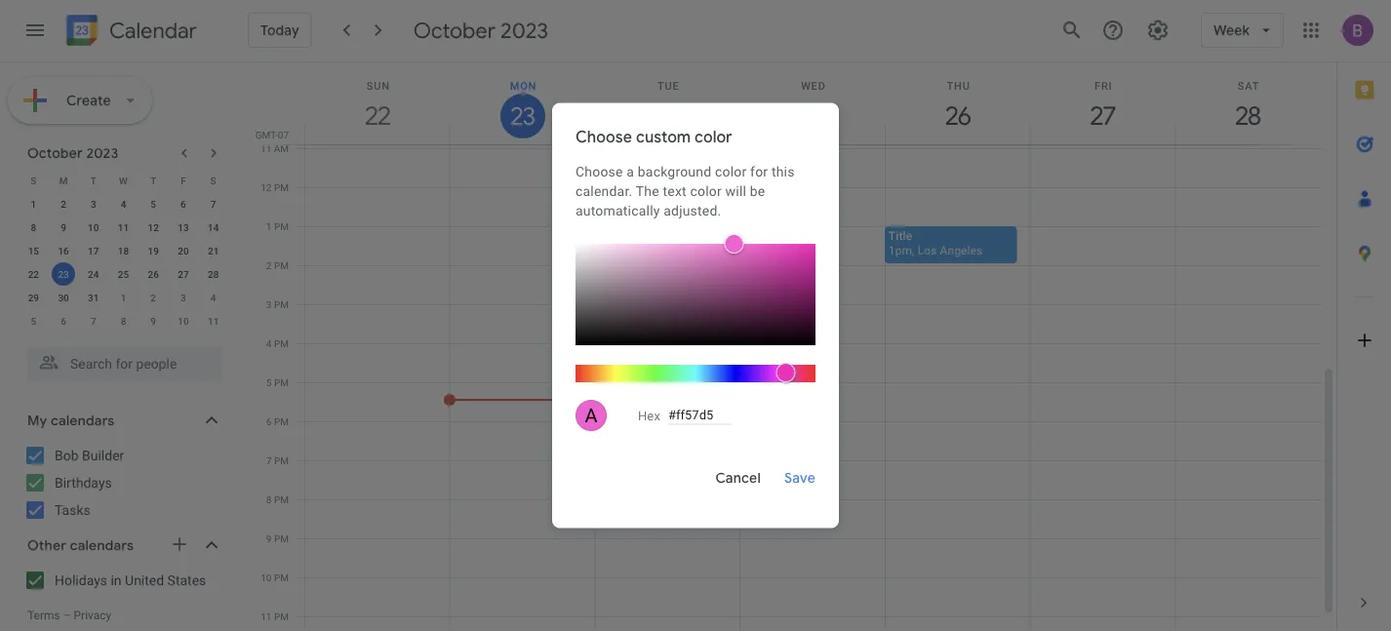Task type: describe. For each thing, give the bounding box(es) containing it.
1 pm
[[266, 221, 289, 232]]

19
[[148, 245, 159, 257]]

28 element
[[202, 262, 225, 286]]

united
[[125, 572, 164, 588]]

pm for 8 pm
[[274, 494, 289, 505]]

calendars for other calendars
[[70, 537, 134, 554]]

terms – privacy
[[27, 609, 112, 623]]

m
[[59, 175, 68, 186]]

a button
[[576, 400, 607, 431]]

november 10 element
[[172, 309, 195, 333]]

7 for 7 pm
[[266, 455, 272, 466]]

27 element
[[172, 262, 195, 286]]

12 element
[[142, 216, 165, 239]]

2 vertical spatial color
[[690, 183, 722, 199]]

pm for 4 pm
[[274, 338, 289, 349]]

hue slider slider
[[576, 345, 816, 392]]

row containing 22
[[19, 262, 228, 286]]

6 pm
[[266, 416, 289, 427]]

pm for 10 pm
[[274, 572, 289, 583]]

2 pm
[[266, 260, 289, 271]]

28
[[208, 268, 219, 280]]

25
[[118, 268, 129, 280]]

20 element
[[172, 239, 195, 262]]

1 column header from the left
[[304, 62, 451, 144]]

11 for 11 pm
[[261, 611, 272, 623]]

4 for 4 pm
[[266, 338, 272, 349]]

10 element
[[82, 216, 105, 239]]

12 for 12 pm
[[261, 181, 272, 193]]

1 vertical spatial october 2023
[[27, 144, 118, 161]]

birthdays
[[55, 475, 112, 491]]

title 1pm , los angeles
[[889, 229, 983, 257]]

support image
[[1102, 19, 1125, 42]]

9 pm
[[266, 533, 289, 544]]

2 for november 2 "element" on the top of page
[[151, 292, 156, 303]]

calendar.
[[576, 183, 633, 199]]

am
[[274, 142, 289, 154]]

29
[[28, 292, 39, 303]]

,
[[912, 243, 915, 257]]

11 for 11 element
[[118, 221, 129, 233]]

7 pm
[[266, 455, 289, 466]]

3 for 3 pm
[[266, 299, 272, 310]]

privacy
[[74, 609, 112, 623]]

11 for november 11 'element'
[[208, 315, 219, 327]]

my calendars
[[27, 412, 115, 429]]

0 vertical spatial 4
[[121, 198, 126, 210]]

7 column header from the left
[[1175, 62, 1321, 144]]

a
[[627, 163, 634, 180]]

cancel button
[[708, 453, 769, 503]]

pm for 3 pm
[[274, 299, 289, 310]]

3 column header from the left
[[595, 62, 741, 144]]

5 pm
[[266, 377, 289, 388]]

other
[[27, 537, 66, 554]]

12 for 12
[[148, 221, 159, 233]]

13
[[178, 221, 189, 233]]

25 element
[[112, 262, 135, 286]]

30
[[58, 292, 69, 303]]

pm for 6 pm
[[274, 416, 289, 427]]

november 11 element
[[202, 309, 225, 333]]

save button
[[777, 453, 824, 503]]

november 8 element
[[112, 309, 135, 333]]

november 6 element
[[52, 309, 75, 333]]

automatically
[[576, 202, 660, 219]]

1 for 1 pm
[[266, 221, 272, 232]]

0 vertical spatial october
[[413, 17, 496, 44]]

november 4 element
[[202, 286, 225, 309]]

17 element
[[82, 239, 105, 262]]

pm for 7 pm
[[274, 455, 289, 466]]

5 column header from the left
[[885, 62, 1031, 144]]

8 pm
[[266, 494, 289, 505]]

26 element
[[142, 262, 165, 286]]

10 for 10 element
[[88, 221, 99, 233]]

13 element
[[172, 216, 195, 239]]

10 pm
[[261, 572, 289, 583]]

1 s from the left
[[31, 175, 36, 186]]

pm for 11 pm
[[274, 611, 289, 623]]

8 for 8 pm
[[266, 494, 272, 505]]

my calendars button
[[4, 405, 242, 436]]

today button
[[248, 13, 312, 48]]

11 element
[[112, 216, 135, 239]]

7 for november 7 element at the left of page
[[91, 315, 96, 327]]

cancel
[[716, 469, 761, 486]]

17
[[88, 245, 99, 257]]

my
[[27, 412, 47, 429]]

gmt-07
[[255, 129, 289, 141]]

12 pm
[[261, 181, 289, 193]]

23
[[58, 268, 69, 280]]

holidays
[[55, 572, 107, 588]]

1 horizontal spatial 2023
[[501, 17, 548, 44]]

0 horizontal spatial 3
[[91, 198, 96, 210]]

row containing 15
[[19, 239, 228, 262]]

2 t from the left
[[150, 175, 156, 186]]

1 horizontal spatial 5
[[151, 198, 156, 210]]

title
[[889, 229, 912, 242]]

today
[[261, 22, 299, 39]]

26
[[148, 268, 159, 280]]

2 s from the left
[[210, 175, 216, 186]]

this
[[772, 163, 795, 180]]

1 vertical spatial october
[[27, 144, 83, 161]]

custom
[[636, 127, 691, 146]]

31
[[88, 292, 99, 303]]

gmt-
[[255, 129, 278, 141]]

–
[[63, 609, 71, 623]]

24
[[88, 268, 99, 280]]

states
[[167, 572, 206, 588]]

bob
[[55, 447, 79, 463]]

november 9 element
[[142, 309, 165, 333]]

calendar heading
[[105, 17, 197, 44]]

tasks
[[55, 502, 90, 518]]

11 am
[[261, 142, 289, 154]]



Task type: locate. For each thing, give the bounding box(es) containing it.
1 vertical spatial 9
[[151, 315, 156, 327]]

10 for 10 pm
[[261, 572, 272, 583]]

None text field
[[668, 406, 732, 424]]

10 down november 3 element
[[178, 315, 189, 327]]

0 horizontal spatial s
[[31, 175, 36, 186]]

color
[[695, 127, 732, 146], [715, 163, 747, 180], [690, 183, 722, 199]]

5 down 29 element
[[31, 315, 36, 327]]

calendars for my calendars
[[51, 412, 115, 429]]

8 for november 8 element
[[121, 315, 126, 327]]

0 horizontal spatial t
[[90, 175, 96, 186]]

2 horizontal spatial 5
[[266, 377, 272, 388]]

8 down november 1 element
[[121, 315, 126, 327]]

color right custom
[[695, 127, 732, 146]]

11 down 10 pm
[[261, 611, 272, 623]]

1 horizontal spatial 9
[[151, 315, 156, 327]]

1 horizontal spatial t
[[150, 175, 156, 186]]

pm for 5 pm
[[274, 377, 289, 388]]

grid
[[250, 62, 1337, 631]]

october
[[413, 17, 496, 44], [27, 144, 83, 161]]

terms
[[27, 609, 60, 623]]

builder
[[82, 447, 124, 463]]

22
[[28, 268, 39, 280]]

pm up the 5 pm
[[274, 338, 289, 349]]

1
[[31, 198, 36, 210], [266, 221, 272, 232], [121, 292, 126, 303]]

choose
[[576, 127, 632, 146], [576, 163, 623, 180]]

pm down the 5 pm
[[274, 416, 289, 427]]

november 5 element
[[22, 309, 45, 333]]

pm up 2 pm
[[274, 221, 289, 232]]

1pm
[[889, 243, 912, 257]]

t
[[90, 175, 96, 186], [150, 175, 156, 186]]

row group
[[19, 192, 228, 333]]

the
[[636, 183, 659, 199]]

3 pm from the top
[[274, 260, 289, 271]]

2 vertical spatial 7
[[266, 455, 272, 466]]

9 for november 9 element at the left of the page
[[151, 315, 156, 327]]

los
[[918, 243, 937, 257]]

27
[[178, 268, 189, 280]]

12 inside "row"
[[148, 221, 159, 233]]

calendar
[[109, 17, 197, 44]]

14 element
[[202, 216, 225, 239]]

6 for 6 pm
[[266, 416, 272, 427]]

november 7 element
[[82, 309, 105, 333]]

calendar element
[[62, 11, 197, 54]]

7
[[211, 198, 216, 210], [91, 315, 96, 327], [266, 455, 272, 466]]

16 element
[[52, 239, 75, 262]]

7 up "14" element on the top of the page
[[211, 198, 216, 210]]

7 row from the top
[[19, 309, 228, 333]]

pm for 2 pm
[[274, 260, 289, 271]]

2 vertical spatial 1
[[121, 292, 126, 303]]

my calendars list
[[4, 440, 242, 526]]

9 for 9 pm
[[266, 533, 272, 544]]

pm down 8 pm
[[274, 533, 289, 544]]

4 up november 11 'element'
[[211, 292, 216, 303]]

terms link
[[27, 609, 60, 623]]

pm up 9 pm
[[274, 494, 289, 505]]

0 vertical spatial 10
[[88, 221, 99, 233]]

s right f
[[210, 175, 216, 186]]

row
[[19, 169, 228, 192], [19, 192, 228, 216], [19, 216, 228, 239], [19, 239, 228, 262], [19, 262, 228, 286], [19, 286, 228, 309], [19, 309, 228, 333]]

10 pm from the top
[[274, 533, 289, 544]]

18 element
[[112, 239, 135, 262]]

2 vertical spatial 2
[[151, 292, 156, 303]]

1 vertical spatial 8
[[121, 315, 126, 327]]

8
[[31, 221, 36, 233], [121, 315, 126, 327], [266, 494, 272, 505]]

pm down 10 pm
[[274, 611, 289, 623]]

0 vertical spatial 1
[[31, 198, 36, 210]]

11 down the gmt-
[[261, 142, 272, 154]]

1 row from the top
[[19, 169, 228, 192]]

2 column header from the left
[[450, 62, 596, 144]]

18
[[118, 245, 129, 257]]

2 horizontal spatial 2
[[266, 260, 272, 271]]

6 row from the top
[[19, 286, 228, 309]]

3 row from the top
[[19, 216, 228, 239]]

3
[[91, 198, 96, 210], [181, 292, 186, 303], [266, 299, 272, 310]]

0 vertical spatial 12
[[261, 181, 272, 193]]

november 2 element
[[142, 286, 165, 309]]

11 down november 4 element
[[208, 315, 219, 327]]

12 pm from the top
[[274, 611, 289, 623]]

w
[[119, 175, 128, 186]]

color up adjusted.
[[690, 183, 722, 199]]

2 vertical spatial 6
[[266, 416, 272, 427]]

pm down the 6 pm
[[274, 455, 289, 466]]

5
[[151, 198, 156, 210], [31, 315, 36, 327], [266, 377, 272, 388]]

other calendars
[[27, 537, 134, 554]]

pm up the 6 pm
[[274, 377, 289, 388]]

0 vertical spatial 2
[[61, 198, 66, 210]]

1 t from the left
[[90, 175, 96, 186]]

pm down 2 pm
[[274, 299, 289, 310]]

6 for november 6 element
[[61, 315, 66, 327]]

4 row from the top
[[19, 239, 228, 262]]

2 inside "element"
[[151, 292, 156, 303]]

8 down 7 pm
[[266, 494, 272, 505]]

choose for choose a background color for this calendar. the text color will be automatically adjusted.
[[576, 163, 623, 180]]

1 up november 8 element
[[121, 292, 126, 303]]

choose up calendar.
[[576, 163, 623, 180]]

7 pm from the top
[[274, 416, 289, 427]]

1 horizontal spatial 6
[[181, 198, 186, 210]]

5 up the 6 pm
[[266, 377, 272, 388]]

2 vertical spatial 4
[[266, 338, 272, 349]]

2 horizontal spatial 3
[[266, 299, 272, 310]]

1 vertical spatial choose
[[576, 163, 623, 180]]

2 horizontal spatial 10
[[261, 572, 272, 583]]

7 down the 6 pm
[[266, 455, 272, 466]]

7 down 31 element
[[91, 315, 96, 327]]

s left 'm'
[[31, 175, 36, 186]]

color up will
[[715, 163, 747, 180]]

t right 'm'
[[90, 175, 96, 186]]

1 down 12 pm
[[266, 221, 272, 232]]

none text field inside choose custom color dialog
[[668, 406, 732, 424]]

row containing 8
[[19, 216, 228, 239]]

2
[[61, 198, 66, 210], [266, 260, 272, 271], [151, 292, 156, 303]]

calendars up in
[[70, 537, 134, 554]]

6 down the 5 pm
[[266, 416, 272, 427]]

9 down november 2 "element" on the top of page
[[151, 315, 156, 327]]

11 pm
[[261, 611, 289, 623]]

0 vertical spatial october 2023
[[413, 17, 548, 44]]

8 inside "grid"
[[266, 494, 272, 505]]

save
[[784, 469, 816, 486]]

adjusted.
[[664, 202, 721, 219]]

9 pm from the top
[[274, 494, 289, 505]]

1 vertical spatial 2023
[[86, 144, 118, 161]]

0 vertical spatial 9
[[61, 221, 66, 233]]

2 vertical spatial 8
[[266, 494, 272, 505]]

4 inside november 4 element
[[211, 292, 216, 303]]

0 horizontal spatial 5
[[31, 315, 36, 327]]

1 choose from the top
[[576, 127, 632, 146]]

None search field
[[0, 339, 242, 382]]

1 vertical spatial 4
[[211, 292, 216, 303]]

pm for 1 pm
[[274, 221, 289, 232]]

20
[[178, 245, 189, 257]]

1 horizontal spatial 10
[[178, 315, 189, 327]]

2 horizontal spatial 9
[[266, 533, 272, 544]]

4 pm
[[266, 338, 289, 349]]

3 up november 10 element
[[181, 292, 186, 303]]

12 up 19
[[148, 221, 159, 233]]

2 up 3 pm
[[266, 260, 272, 271]]

pm
[[274, 181, 289, 193], [274, 221, 289, 232], [274, 260, 289, 271], [274, 299, 289, 310], [274, 338, 289, 349], [274, 377, 289, 388], [274, 416, 289, 427], [274, 455, 289, 466], [274, 494, 289, 505], [274, 533, 289, 544], [274, 572, 289, 583], [274, 611, 289, 623]]

calendars up "bob builder"
[[51, 412, 115, 429]]

5 for november 5 element
[[31, 315, 36, 327]]

2 horizontal spatial 1
[[266, 221, 272, 232]]

31 element
[[82, 286, 105, 309]]

11 up 18
[[118, 221, 129, 233]]

1 horizontal spatial october
[[413, 17, 496, 44]]

0 horizontal spatial 6
[[61, 315, 66, 327]]

4
[[121, 198, 126, 210], [211, 292, 216, 303], [266, 338, 272, 349]]

row group containing 1
[[19, 192, 228, 333]]

0 horizontal spatial 10
[[88, 221, 99, 233]]

row containing s
[[19, 169, 228, 192]]

0 horizontal spatial 1
[[31, 198, 36, 210]]

0 vertical spatial calendars
[[51, 412, 115, 429]]

privacy link
[[74, 609, 112, 623]]

t left f
[[150, 175, 156, 186]]

6
[[181, 198, 186, 210], [61, 315, 66, 327], [266, 416, 272, 427]]

october 2023 grid
[[19, 169, 228, 333]]

9 up 10 pm
[[266, 533, 272, 544]]

2 choose from the top
[[576, 163, 623, 180]]

1 vertical spatial 2
[[266, 260, 272, 271]]

be
[[750, 183, 765, 199]]

1 horizontal spatial 1
[[121, 292, 126, 303]]

pm for 9 pm
[[274, 533, 289, 544]]

1 for november 1 element
[[121, 292, 126, 303]]

2 horizontal spatial 4
[[266, 338, 272, 349]]

0 horizontal spatial 2023
[[86, 144, 118, 161]]

slider
[[576, 234, 816, 345]]

9
[[61, 221, 66, 233], [151, 315, 156, 327], [266, 533, 272, 544]]

5 pm from the top
[[274, 338, 289, 349]]

2 horizontal spatial 6
[[266, 416, 272, 427]]

october 2023
[[413, 17, 548, 44], [27, 144, 118, 161]]

3 for november 3 element
[[181, 292, 186, 303]]

3 pm
[[266, 299, 289, 310]]

0 horizontal spatial 2
[[61, 198, 66, 210]]

a
[[585, 404, 598, 427]]

choose a background color for this calendar. the text color will be automatically adjusted.
[[576, 163, 795, 219]]

21 element
[[202, 239, 225, 262]]

1 horizontal spatial 7
[[211, 198, 216, 210]]

1 vertical spatial 6
[[61, 315, 66, 327]]

hex
[[638, 408, 661, 423]]

pm up 3 pm
[[274, 260, 289, 271]]

1 horizontal spatial s
[[210, 175, 216, 186]]

0 horizontal spatial october
[[27, 144, 83, 161]]

0 vertical spatial 7
[[211, 198, 216, 210]]

29 element
[[22, 286, 45, 309]]

1 horizontal spatial 8
[[121, 315, 126, 327]]

choose custom color dialog
[[552, 103, 839, 528]]

0 horizontal spatial 7
[[91, 315, 96, 327]]

row containing 1
[[19, 192, 228, 216]]

9 up 16 element
[[61, 221, 66, 233]]

5 up "12" element
[[151, 198, 156, 210]]

10 for november 10 element
[[178, 315, 189, 327]]

will
[[726, 183, 747, 199]]

1 vertical spatial 5
[[31, 315, 36, 327]]

5 for 5 pm
[[266, 377, 272, 388]]

2 for 2 pm
[[266, 260, 272, 271]]

10 up "17"
[[88, 221, 99, 233]]

tab list
[[1338, 62, 1391, 576]]

0 horizontal spatial october 2023
[[27, 144, 118, 161]]

3 down 2 pm
[[266, 299, 272, 310]]

0 horizontal spatial 8
[[31, 221, 36, 233]]

8 pm from the top
[[274, 455, 289, 466]]

11 inside 'element'
[[208, 315, 219, 327]]

24 element
[[82, 262, 105, 286]]

23 cell
[[49, 262, 78, 286]]

0 vertical spatial 2023
[[501, 17, 548, 44]]

pm down 9 pm
[[274, 572, 289, 583]]

for
[[750, 163, 768, 180]]

grid containing title
[[250, 62, 1337, 631]]

in
[[111, 572, 122, 588]]

angeles
[[940, 243, 983, 257]]

november 1 element
[[112, 286, 135, 309]]

s
[[31, 175, 36, 186], [210, 175, 216, 186]]

2 vertical spatial 10
[[261, 572, 272, 583]]

2 vertical spatial 9
[[266, 533, 272, 544]]

14
[[208, 221, 219, 233]]

3 up 10 element
[[91, 198, 96, 210]]

0 vertical spatial choose
[[576, 127, 632, 146]]

5 row from the top
[[19, 262, 228, 286]]

1 vertical spatial 7
[[91, 315, 96, 327]]

other calendars button
[[4, 530, 242, 561]]

2 down 26 element
[[151, 292, 156, 303]]

0 vertical spatial 6
[[181, 198, 186, 210]]

0 horizontal spatial 9
[[61, 221, 66, 233]]

2 horizontal spatial 7
[[266, 455, 272, 466]]

11 pm from the top
[[274, 572, 289, 583]]

2 down 'm'
[[61, 198, 66, 210]]

4 up the 5 pm
[[266, 338, 272, 349]]

6 column header from the left
[[1030, 62, 1176, 144]]

21
[[208, 245, 219, 257]]

0 horizontal spatial 12
[[148, 221, 159, 233]]

choose up a
[[576, 127, 632, 146]]

0 vertical spatial 5
[[151, 198, 156, 210]]

12
[[261, 181, 272, 193], [148, 221, 159, 233]]

2023
[[501, 17, 548, 44], [86, 144, 118, 161]]

2 pm from the top
[[274, 221, 289, 232]]

1 vertical spatial color
[[715, 163, 747, 180]]

8 up 15 element
[[31, 221, 36, 233]]

pm for 12 pm
[[274, 181, 289, 193]]

row containing 5
[[19, 309, 228, 333]]

4 up 11 element
[[121, 198, 126, 210]]

22 element
[[22, 262, 45, 286]]

1 horizontal spatial october 2023
[[413, 17, 548, 44]]

main drawer image
[[23, 19, 47, 42]]

0 vertical spatial color
[[695, 127, 732, 146]]

2 vertical spatial 5
[[266, 377, 272, 388]]

10
[[88, 221, 99, 233], [178, 315, 189, 327], [261, 572, 272, 583]]

1 pm from the top
[[274, 181, 289, 193]]

10 up 11 pm
[[261, 572, 272, 583]]

7 inside november 7 element
[[91, 315, 96, 327]]

november 3 element
[[172, 286, 195, 309]]

23, today element
[[52, 262, 75, 286]]

15 element
[[22, 239, 45, 262]]

6 down 30 element
[[61, 315, 66, 327]]

1 horizontal spatial 3
[[181, 292, 186, 303]]

07
[[278, 129, 289, 141]]

0 vertical spatial 8
[[31, 221, 36, 233]]

12 down 11 am
[[261, 181, 272, 193]]

4 for november 4 element
[[211, 292, 216, 303]]

column header
[[304, 62, 451, 144], [450, 62, 596, 144], [595, 62, 741, 144], [740, 62, 886, 144], [885, 62, 1031, 144], [1030, 62, 1176, 144], [1175, 62, 1321, 144]]

11 for 11 am
[[261, 142, 272, 154]]

1 vertical spatial calendars
[[70, 537, 134, 554]]

6 pm from the top
[[274, 377, 289, 388]]

6 up the 13 "element"
[[181, 198, 186, 210]]

1 horizontal spatial 4
[[211, 292, 216, 303]]

1 vertical spatial 1
[[266, 221, 272, 232]]

choose inside choose a background color for this calendar. the text color will be automatically adjusted.
[[576, 163, 623, 180]]

1 horizontal spatial 2
[[151, 292, 156, 303]]

1 horizontal spatial 12
[[261, 181, 272, 193]]

bob builder
[[55, 447, 124, 463]]

19 element
[[142, 239, 165, 262]]

1 vertical spatial 12
[[148, 221, 159, 233]]

4 pm from the top
[[274, 299, 289, 310]]

background
[[638, 163, 712, 180]]

16
[[58, 245, 69, 257]]

2 row from the top
[[19, 192, 228, 216]]

f
[[181, 175, 186, 186]]

4 column header from the left
[[740, 62, 886, 144]]

choose custom color
[[576, 127, 732, 146]]

15
[[28, 245, 39, 257]]

30 element
[[52, 286, 75, 309]]

1 up 15 element
[[31, 198, 36, 210]]

row containing 29
[[19, 286, 228, 309]]

1 vertical spatial 10
[[178, 315, 189, 327]]

holidays in united states
[[55, 572, 206, 588]]

choose for choose custom color
[[576, 127, 632, 146]]

pm down am
[[274, 181, 289, 193]]

0 horizontal spatial 4
[[121, 198, 126, 210]]

text
[[663, 183, 687, 199]]

2 horizontal spatial 8
[[266, 494, 272, 505]]



Task type: vqa. For each thing, say whether or not it's contained in the screenshot.
the right ADD
no



